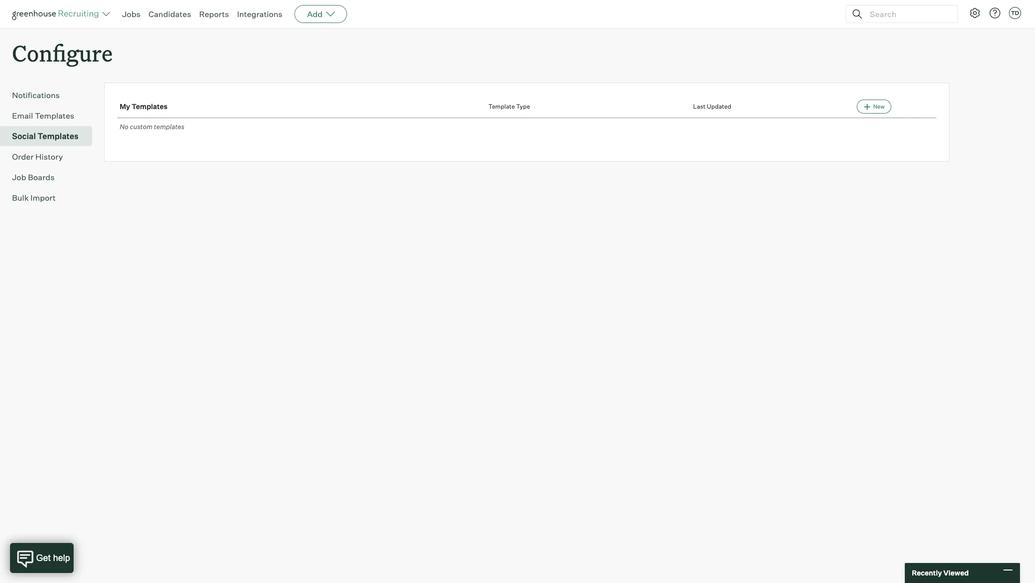 Task type: describe. For each thing, give the bounding box(es) containing it.
notifications link
[[12, 89, 88, 101]]

Search text field
[[867, 7, 949, 21]]

last
[[693, 103, 706, 110]]

boards
[[28, 172, 55, 182]]

last updated
[[693, 103, 731, 110]]

configure image
[[969, 7, 981, 19]]

new link
[[857, 100, 891, 114]]

add button
[[295, 5, 347, 23]]

integrations link
[[237, 9, 283, 19]]

order history
[[12, 152, 63, 162]]

social
[[12, 131, 36, 141]]

configure
[[12, 38, 113, 68]]

td
[[1011, 10, 1019, 17]]

td button
[[1007, 5, 1023, 21]]

candidates
[[149, 9, 191, 19]]

import
[[30, 193, 56, 203]]

social templates
[[12, 131, 79, 141]]

job
[[12, 172, 26, 182]]

templates for social templates
[[37, 131, 79, 141]]

social templates link
[[12, 130, 88, 142]]

no
[[120, 123, 128, 131]]

notifications
[[12, 90, 60, 100]]

email
[[12, 111, 33, 121]]

type
[[516, 103, 530, 110]]

template
[[488, 103, 515, 110]]

bulk
[[12, 193, 29, 203]]

td button
[[1009, 7, 1021, 19]]



Task type: locate. For each thing, give the bounding box(es) containing it.
jobs link
[[122, 9, 140, 19]]

viewed
[[944, 569, 969, 578]]

updated
[[707, 103, 731, 110]]

reports link
[[199, 9, 229, 19]]

templates down email templates link
[[37, 131, 79, 141]]

reports
[[199, 9, 229, 19]]

greenhouse recruiting image
[[12, 8, 102, 20]]

recently viewed
[[912, 569, 969, 578]]

template type
[[488, 103, 530, 110]]

order
[[12, 152, 34, 162]]

my templates
[[120, 102, 168, 111]]

my
[[120, 102, 130, 111]]

job boards link
[[12, 171, 88, 183]]

templates up no custom templates at the top left of page
[[132, 102, 168, 111]]

email templates
[[12, 111, 74, 121]]

bulk import
[[12, 193, 56, 203]]

bulk import link
[[12, 192, 88, 204]]

new
[[873, 103, 885, 110]]

job boards
[[12, 172, 55, 182]]

order history link
[[12, 151, 88, 163]]

email templates link
[[12, 110, 88, 122]]

add
[[307, 9, 323, 19]]

templates for my templates
[[132, 102, 168, 111]]

jobs
[[122, 9, 140, 19]]

no custom templates
[[120, 123, 184, 131]]

history
[[35, 152, 63, 162]]

custom
[[130, 123, 153, 131]]

templates for email templates
[[35, 111, 74, 121]]

templates
[[154, 123, 184, 131]]

templates
[[132, 102, 168, 111], [35, 111, 74, 121], [37, 131, 79, 141]]

templates up social templates link
[[35, 111, 74, 121]]

recently
[[912, 569, 942, 578]]

candidates link
[[149, 9, 191, 19]]

integrations
[[237, 9, 283, 19]]



Task type: vqa. For each thing, say whether or not it's contained in the screenshot.
"Order History"
yes



